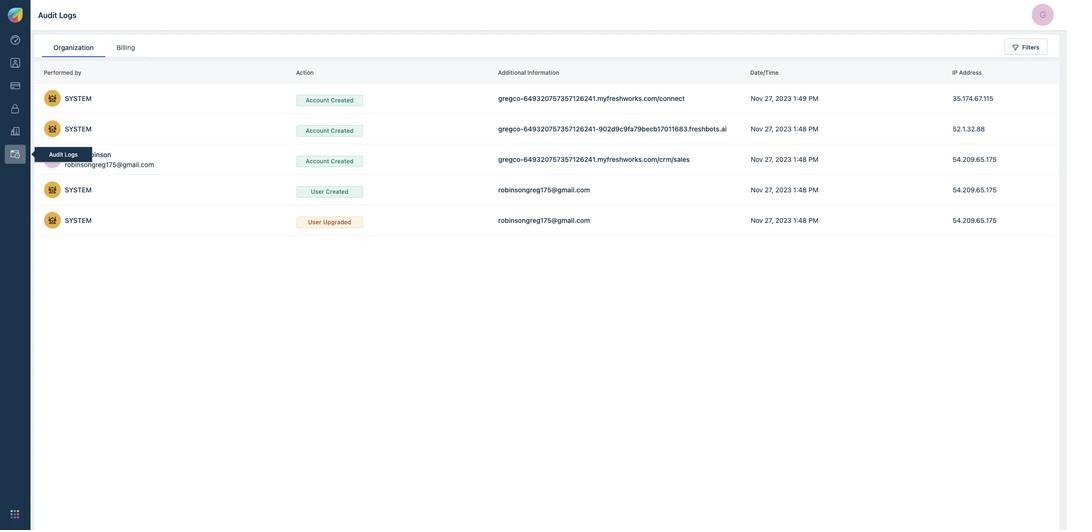 Task type: locate. For each thing, give the bounding box(es) containing it.
2 54.209.65.175 from the top
[[953, 186, 997, 194]]

my subscriptions image
[[10, 81, 20, 91]]

logs
[[59, 11, 76, 19], [65, 151, 78, 158]]

account created
[[306, 97, 354, 104], [306, 127, 354, 134], [306, 158, 354, 165]]

2 vertical spatial gregco-
[[498, 155, 524, 164]]

user for user upgraded
[[308, 219, 322, 226]]

5 nov from the top
[[751, 216, 763, 225]]

system
[[65, 94, 92, 102], [65, 125, 92, 133], [65, 186, 92, 194], [65, 216, 92, 225]]

created
[[331, 97, 354, 104], [331, 127, 354, 134], [331, 158, 354, 165], [326, 188, 349, 195]]

2 vertical spatial system image
[[44, 212, 61, 229]]

2 vertical spatial account
[[306, 158, 329, 165]]

3 54.209.65.175 from the top
[[953, 216, 997, 225]]

system image
[[44, 120, 61, 137], [44, 181, 61, 198], [44, 212, 61, 229]]

tab list containing organization
[[42, 39, 147, 57]]

nov for 649320757357126241-
[[751, 125, 763, 133]]

profile picture image
[[1032, 4, 1054, 26]]

1 account created from the top
[[306, 97, 354, 104]]

1 vertical spatial user
[[308, 219, 322, 226]]

2 2023 from the top
[[776, 125, 792, 133]]

1 nov from the top
[[751, 94, 763, 102]]

1 2023 from the top
[[776, 94, 792, 102]]

pm for 649320757357126241.myfreshworks.com/connect
[[809, 94, 819, 102]]

3 nov from the top
[[751, 155, 763, 164]]

1 vertical spatial system image
[[44, 181, 61, 198]]

2 1:48 from the top
[[794, 155, 807, 164]]

system image
[[44, 90, 61, 107]]

1 vertical spatial account created
[[306, 127, 354, 134]]

4 nov from the top
[[751, 186, 763, 194]]

performed
[[44, 69, 73, 76]]

2 account from the top
[[306, 127, 329, 134]]

0 vertical spatial system image
[[44, 120, 61, 137]]

27, for 649320757357126241.myfreshworks.com/connect
[[765, 94, 774, 102]]

security image
[[10, 104, 20, 114]]

audit logs image
[[10, 150, 20, 159]]

gregco-649320757357126241.myfreshworks.com/connect
[[498, 94, 685, 102]]

2 vertical spatial account created
[[306, 158, 354, 165]]

2 pm from the top
[[809, 125, 819, 133]]

3 account from the top
[[306, 158, 329, 165]]

logs up organization
[[59, 11, 76, 19]]

0 vertical spatial account
[[306, 97, 329, 104]]

by
[[75, 69, 81, 76]]

gregco- for 649320757357126241.myfreshworks.com/connect
[[498, 94, 524, 102]]

organization
[[53, 43, 94, 51]]

0 vertical spatial robinsongreg175@gmail.com
[[65, 160, 154, 169]]

tab list
[[42, 39, 147, 57]]

52.1.32.88
[[953, 125, 985, 133]]

2 account created from the top
[[306, 127, 354, 134]]

date/time
[[751, 69, 779, 76]]

1 vertical spatial 54.209.65.175
[[953, 186, 997, 194]]

54.209.65.175
[[953, 155, 997, 164], [953, 186, 997, 194], [953, 216, 997, 225]]

nov for 649320757357126241.myfreshworks.com/connect
[[751, 94, 763, 102]]

1 vertical spatial account
[[306, 127, 329, 134]]

1 54.209.65.175 from the top
[[953, 155, 997, 164]]

2 system from the top
[[65, 125, 92, 133]]

2 27, from the top
[[765, 125, 774, 133]]

3 pm from the top
[[809, 155, 819, 164]]

2023 for 649320757357126241-
[[776, 125, 792, 133]]

pm for 649320757357126241-
[[809, 125, 819, 133]]

ip
[[953, 69, 958, 76]]

4 1:48 from the top
[[794, 216, 807, 225]]

3 gregco- from the top
[[498, 155, 524, 164]]

logs left robinson
[[65, 151, 78, 158]]

2023 for 649320757357126241.myfreshworks.com/crm/sales
[[776, 155, 792, 164]]

2 gregco- from the top
[[498, 125, 524, 133]]

2 nov from the top
[[751, 125, 763, 133]]

1 system from the top
[[65, 94, 92, 102]]

27, for 649320757357126241.myfreshworks.com/crm/sales
[[765, 155, 774, 164]]

greg
[[65, 150, 80, 159]]

audit logs
[[38, 11, 76, 19], [49, 151, 78, 158]]

649320757357126241-
[[524, 125, 599, 133]]

1 account from the top
[[306, 97, 329, 104]]

3 account created from the top
[[306, 158, 354, 165]]

2023 for 649320757357126241.myfreshworks.com/connect
[[776, 94, 792, 102]]

account created for gregco-649320757357126241.myfreshworks.com/connect
[[306, 97, 354, 104]]

0 vertical spatial 54.209.65.175
[[953, 155, 997, 164]]

1 vertical spatial audit logs
[[49, 151, 78, 158]]

4 system from the top
[[65, 216, 92, 225]]

54.209.65.175 for user created
[[953, 186, 997, 194]]

robinsongreg175@gmail.com
[[65, 160, 154, 169], [498, 186, 590, 194], [498, 216, 590, 225]]

upgraded
[[323, 219, 351, 226]]

0 vertical spatial user
[[311, 188, 324, 195]]

5 2023 from the top
[[776, 216, 792, 225]]

account for gregco-649320757357126241.myfreshworks.com/connect
[[306, 97, 329, 104]]

filters button
[[1005, 39, 1048, 55]]

35.174.67.115
[[953, 94, 994, 102]]

1 vertical spatial gregco-
[[498, 125, 524, 133]]

pm
[[809, 94, 819, 102], [809, 125, 819, 133], [809, 155, 819, 164], [809, 186, 819, 194], [809, 216, 819, 225]]

2023
[[776, 94, 792, 102], [776, 125, 792, 133], [776, 155, 792, 164], [776, 186, 792, 194], [776, 216, 792, 225]]

0 vertical spatial gregco-
[[498, 94, 524, 102]]

0 vertical spatial logs
[[59, 11, 76, 19]]

information
[[528, 69, 559, 76]]

1 gregco- from the top
[[498, 94, 524, 102]]

27,
[[765, 94, 774, 102], [765, 125, 774, 133], [765, 155, 774, 164], [765, 186, 774, 194], [765, 216, 774, 225]]

649320757357126241.myfreshworks.com/crm/sales
[[524, 155, 690, 164]]

created for 649320757357126241.myfreshworks.com/connect
[[331, 97, 354, 104]]

account
[[306, 97, 329, 104], [306, 127, 329, 134], [306, 158, 329, 165]]

user upgraded
[[308, 219, 351, 226]]

2 system image from the top
[[44, 181, 61, 198]]

1 27, from the top
[[765, 94, 774, 102]]

neo admin center image
[[10, 35, 20, 45]]

nov
[[751, 94, 763, 102], [751, 125, 763, 133], [751, 155, 763, 164], [751, 186, 763, 194], [751, 216, 763, 225]]

1 pm from the top
[[809, 94, 819, 102]]

audit right freshworks icon
[[38, 11, 57, 19]]

gregco-
[[498, 94, 524, 102], [498, 125, 524, 133], [498, 155, 524, 164]]

1 1:48 from the top
[[794, 125, 807, 133]]

organization image
[[10, 127, 20, 136]]

audit
[[38, 11, 57, 19], [49, 151, 63, 158]]

user for user created
[[311, 188, 324, 195]]

2 vertical spatial 54.209.65.175
[[953, 216, 997, 225]]

user up user upgraded
[[311, 188, 324, 195]]

3 27, from the top
[[765, 155, 774, 164]]

1 vertical spatial logs
[[65, 151, 78, 158]]

audit logs up organization
[[38, 11, 76, 19]]

54.209.65.175 for account created
[[953, 155, 997, 164]]

gregco-649320757357126241.myfreshworks.com/crm/sales
[[498, 155, 690, 164]]

1 nov 27, 2023 1:48 pm from the top
[[751, 125, 819, 133]]

1 vertical spatial robinsongreg175@gmail.com
[[498, 186, 590, 194]]

3 system image from the top
[[44, 212, 61, 229]]

3 2023 from the top
[[776, 155, 792, 164]]

0 vertical spatial account created
[[306, 97, 354, 104]]

greg robinson robinsongreg175@gmail.com
[[65, 150, 154, 169]]

1:48
[[794, 125, 807, 133], [794, 155, 807, 164], [794, 186, 807, 194], [794, 216, 807, 225]]

user
[[311, 188, 324, 195], [308, 219, 322, 226]]

2 vertical spatial robinsongreg175@gmail.com
[[498, 216, 590, 225]]

nov 27, 2023 1:48 pm
[[751, 125, 819, 133], [751, 155, 819, 164], [751, 186, 819, 194], [751, 216, 819, 225]]

freshworks switcher image
[[10, 511, 19, 519]]

ip address
[[953, 69, 982, 76]]

1 system image from the top
[[44, 120, 61, 137]]

user left 'upgraded'
[[308, 219, 322, 226]]

0 vertical spatial audit logs
[[38, 11, 76, 19]]

audit logs left robinson
[[49, 151, 78, 158]]

3 system from the top
[[65, 186, 92, 194]]

audit left greg
[[49, 151, 63, 158]]



Task type: vqa. For each thing, say whether or not it's contained in the screenshot.


Task type: describe. For each thing, give the bounding box(es) containing it.
gregco-649320757357126241-902d9c9fa79becb17011683.freshbots.ai
[[498, 125, 727, 133]]

gregco- for 649320757357126241.myfreshworks.com/crm/sales
[[498, 155, 524, 164]]

54.209.65.175 for user upgraded
[[953, 216, 997, 225]]

action
[[296, 69, 314, 76]]

4 27, from the top
[[765, 186, 774, 194]]

additional information
[[498, 69, 559, 76]]

4 2023 from the top
[[776, 186, 792, 194]]

robinsongreg175@gmail.com for user upgraded
[[498, 216, 590, 225]]

account for gregco-649320757357126241-902d9c9fa79becb17011683.freshbots.ai
[[306, 127, 329, 134]]

billing
[[117, 43, 135, 51]]

27, for 649320757357126241-
[[765, 125, 774, 133]]

account for gregco-649320757357126241.myfreshworks.com/crm/sales
[[306, 158, 329, 165]]

address
[[959, 69, 982, 76]]

4 nov 27, 2023 1:48 pm from the top
[[751, 216, 819, 225]]

4 pm from the top
[[809, 186, 819, 194]]

649320757357126241.myfreshworks.com/connect
[[524, 94, 685, 102]]

filters
[[1023, 44, 1040, 51]]

902d9c9fa79becb17011683.freshbots.ai
[[599, 125, 727, 133]]

1 vertical spatial audit
[[49, 151, 63, 158]]

nov 27, 2023 1:49 pm
[[751, 94, 819, 102]]

1:49
[[794, 94, 807, 102]]

robinsongreg175@gmail.com for user created
[[498, 186, 590, 194]]

5 pm from the top
[[809, 216, 819, 225]]

system image for user upgraded
[[44, 212, 61, 229]]

performed by
[[44, 69, 81, 76]]

gregco- for 649320757357126241-
[[498, 125, 524, 133]]

account created for gregco-649320757357126241.myfreshworks.com/crm/sales
[[306, 158, 354, 165]]

account created for gregco-649320757357126241-902d9c9fa79becb17011683.freshbots.ai
[[306, 127, 354, 134]]

nov for 649320757357126241.myfreshworks.com/crm/sales
[[751, 155, 763, 164]]

created for 649320757357126241-
[[331, 127, 354, 134]]

user created
[[311, 188, 349, 195]]

3 nov 27, 2023 1:48 pm from the top
[[751, 186, 819, 194]]

2 nov 27, 2023 1:48 pm from the top
[[751, 155, 819, 164]]

users image
[[10, 58, 20, 68]]

pm for 649320757357126241.myfreshworks.com/crm/sales
[[809, 155, 819, 164]]

3 1:48 from the top
[[794, 186, 807, 194]]

freshworks icon image
[[8, 8, 23, 23]]

created for 649320757357126241.myfreshworks.com/crm/sales
[[331, 158, 354, 165]]

0 vertical spatial audit
[[38, 11, 57, 19]]

robinson
[[82, 150, 111, 159]]

additional
[[498, 69, 526, 76]]

system image for account created
[[44, 120, 61, 137]]

system image for user created
[[44, 181, 61, 198]]

5 27, from the top
[[765, 216, 774, 225]]



